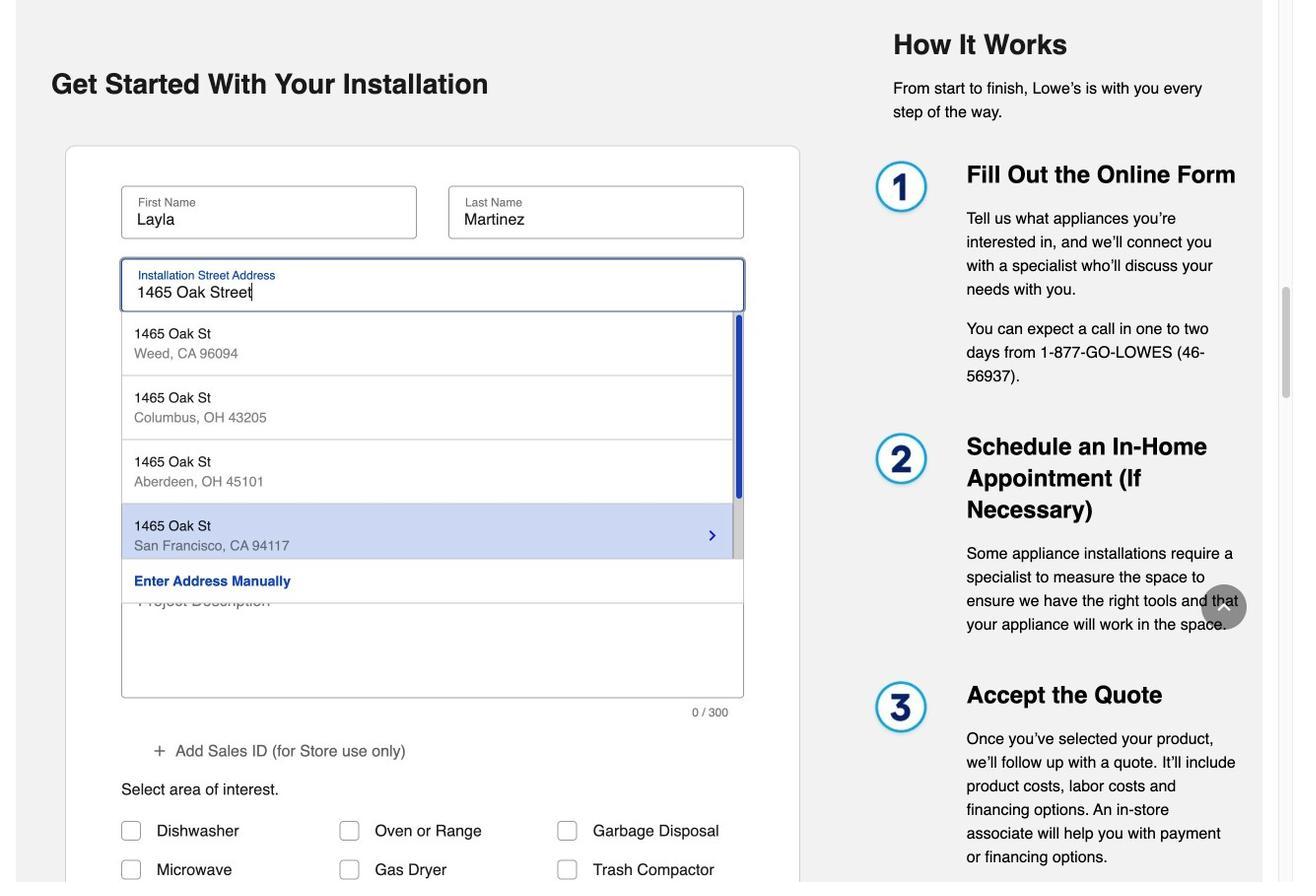 Task type: describe. For each thing, give the bounding box(es) containing it.
scroll to top element
[[1202, 585, 1248, 630]]

projectDescription text field
[[129, 602, 737, 689]]

an icon of a number one. image
[[866, 159, 936, 221]]

FirstName text field
[[129, 209, 409, 229]]

plus image
[[152, 743, 168, 759]]

address1 text field
[[129, 282, 737, 302]]

an icon of a number three. image
[[866, 680, 936, 742]]

chevron up image
[[1215, 598, 1235, 617]]



Task type: locate. For each thing, give the bounding box(es) containing it.
menu
[[121, 312, 745, 568]]

an icon of a number two. image
[[866, 431, 936, 493]]

plus image
[[152, 335, 168, 350]]

LastName text field
[[457, 209, 737, 229]]

chevron right image
[[705, 528, 721, 544]]

menu item
[[121, 504, 734, 568]]



Task type: vqa. For each thing, say whether or not it's contained in the screenshot.
1st "Toilet" from the right
no



